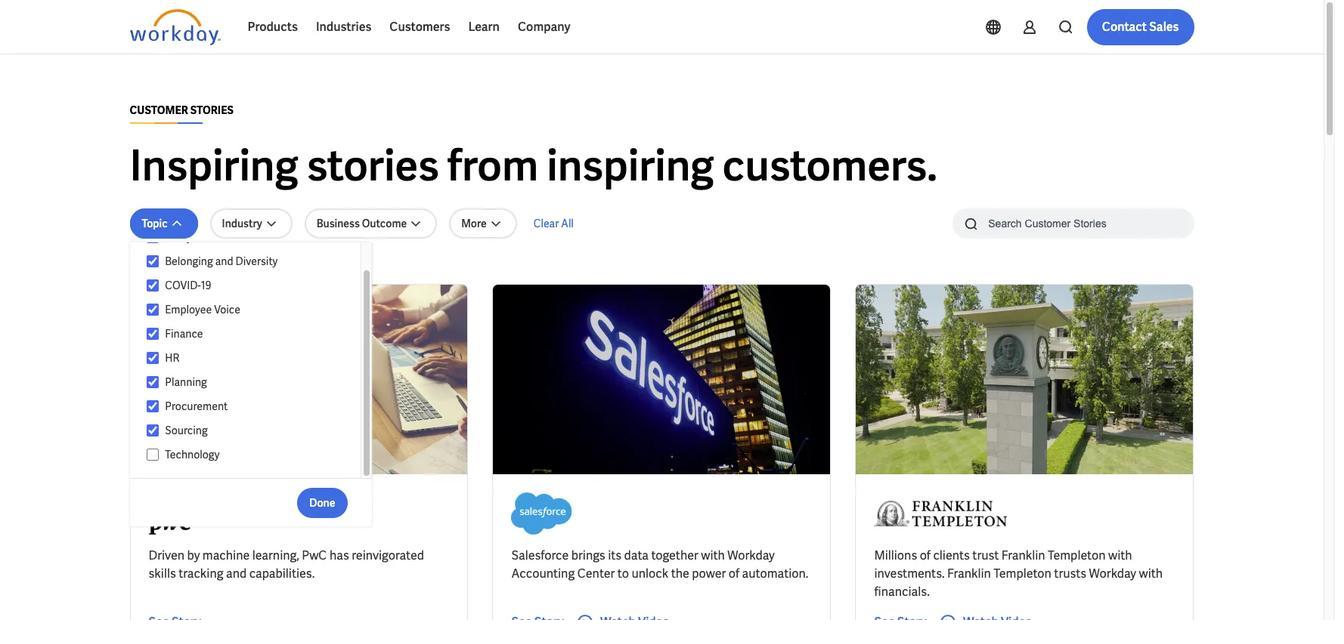 Task type: vqa. For each thing, say whether or not it's contained in the screenshot.
See Story link associated with ForFarmers delivers the data and resources HR needs to boost efficiency across all countries and sites.
no



Task type: describe. For each thing, give the bounding box(es) containing it.
more
[[461, 217, 487, 231]]

employee voice link
[[159, 301, 346, 319]]

outcome
[[362, 217, 407, 231]]

hr link
[[159, 349, 346, 368]]

belonging
[[165, 255, 213, 269]]

and inside belonging and diversity link
[[215, 255, 233, 269]]

has
[[330, 548, 349, 564]]

driven
[[149, 548, 185, 564]]

1 horizontal spatial with
[[1109, 548, 1133, 564]]

learn
[[468, 19, 500, 35]]

sourcing link
[[159, 422, 346, 440]]

franklin templeton companies, llc image
[[875, 493, 1008, 535]]

analytics link
[[159, 228, 346, 247]]

power
[[692, 567, 726, 582]]

automation.
[[742, 567, 809, 582]]

contact sales link
[[1087, 9, 1195, 45]]

products button
[[239, 9, 307, 45]]

the
[[671, 567, 690, 582]]

industry
[[222, 217, 262, 231]]

topic
[[142, 217, 168, 231]]

belonging and diversity
[[165, 255, 278, 269]]

capabilities.
[[249, 567, 315, 582]]

of inside salesforce brings its data together with workday accounting center to unlock the power of automation.
[[729, 567, 740, 582]]

pwc
[[302, 548, 327, 564]]

employee voice
[[165, 303, 241, 317]]

voice
[[214, 303, 241, 317]]

pricewaterhousecoopers global licensing services corporation (pwc) image
[[149, 493, 204, 535]]

topic button
[[130, 209, 198, 239]]

finance
[[165, 328, 203, 341]]

done button
[[297, 488, 348, 518]]

procurement
[[165, 400, 228, 414]]

1 horizontal spatial franklin
[[1002, 548, 1046, 564]]

from
[[448, 138, 539, 194]]

skills
[[149, 567, 176, 582]]

business outcome button
[[305, 209, 437, 239]]

business
[[317, 217, 360, 231]]

customers button
[[381, 9, 459, 45]]

results
[[149, 259, 185, 273]]

covid-19
[[165, 279, 211, 293]]

clients
[[934, 548, 970, 564]]

center
[[578, 567, 615, 582]]

salesforce.com image
[[512, 493, 572, 535]]

driven by machine learning, pwc has reinvigorated skills tracking and capabilities.
[[149, 548, 424, 582]]

learn button
[[459, 9, 509, 45]]

more button
[[449, 209, 517, 239]]

562
[[130, 259, 147, 273]]

technology link
[[159, 446, 346, 464]]

tracking
[[179, 567, 224, 582]]

data
[[624, 548, 649, 564]]

products
[[248, 19, 298, 35]]

workday inside 'millions of clients trust franklin templeton with investments. franklin templeton trusts workday with financials.'
[[1090, 567, 1137, 582]]

planning link
[[159, 374, 346, 392]]



Task type: locate. For each thing, give the bounding box(es) containing it.
clear all button
[[529, 209, 579, 239]]

employee
[[165, 303, 212, 317]]

1 horizontal spatial workday
[[1090, 567, 1137, 582]]

franklin down trust
[[948, 567, 992, 582]]

to
[[618, 567, 629, 582]]

industries button
[[307, 9, 381, 45]]

templeton
[[1048, 548, 1106, 564], [994, 567, 1052, 582]]

of inside 'millions of clients trust franklin templeton with investments. franklin templeton trusts workday with financials.'
[[920, 548, 931, 564]]

business outcome
[[317, 217, 407, 231]]

company
[[518, 19, 571, 35]]

industries
[[316, 19, 372, 35]]

salesforce brings its data together with workday accounting center to unlock the power of automation.
[[512, 548, 809, 582]]

0 horizontal spatial of
[[729, 567, 740, 582]]

customers
[[390, 19, 450, 35]]

1 horizontal spatial of
[[920, 548, 931, 564]]

covid-19 link
[[159, 277, 346, 295]]

0 vertical spatial and
[[215, 255, 233, 269]]

millions
[[875, 548, 918, 564]]

stories
[[307, 138, 439, 194]]

562 results
[[130, 259, 185, 273]]

workday
[[728, 548, 775, 564], [1090, 567, 1137, 582]]

reinvigorated
[[352, 548, 424, 564]]

0 horizontal spatial workday
[[728, 548, 775, 564]]

procurement link
[[159, 398, 346, 416]]

templeton up trusts
[[1048, 548, 1106, 564]]

its
[[608, 548, 622, 564]]

planning
[[165, 376, 207, 390]]

done
[[310, 497, 335, 510]]

Search Customer Stories text field
[[980, 210, 1165, 237]]

workday up automation.
[[728, 548, 775, 564]]

1 vertical spatial and
[[226, 567, 247, 582]]

unlock
[[632, 567, 669, 582]]

accounting
[[512, 567, 575, 582]]

1 vertical spatial workday
[[1090, 567, 1137, 582]]

0 horizontal spatial franklin
[[948, 567, 992, 582]]

None checkbox
[[146, 279, 159, 293], [146, 303, 159, 317], [146, 376, 159, 390], [146, 424, 159, 438], [146, 449, 159, 462], [146, 279, 159, 293], [146, 303, 159, 317], [146, 376, 159, 390], [146, 424, 159, 438], [146, 449, 159, 462]]

salesforce
[[512, 548, 569, 564]]

and
[[215, 255, 233, 269], [226, 567, 247, 582]]

templeton down trust
[[994, 567, 1052, 582]]

all
[[561, 217, 574, 231]]

0 horizontal spatial with
[[701, 548, 725, 564]]

with inside salesforce brings its data together with workday accounting center to unlock the power of automation.
[[701, 548, 725, 564]]

customer
[[130, 104, 188, 117]]

go to the homepage image
[[130, 9, 220, 45]]

brings
[[572, 548, 606, 564]]

technology
[[165, 449, 220, 462]]

analytics
[[165, 231, 210, 244]]

together
[[652, 548, 699, 564]]

with
[[701, 548, 725, 564], [1109, 548, 1133, 564], [1139, 567, 1163, 582]]

0 vertical spatial of
[[920, 548, 931, 564]]

1 vertical spatial franklin
[[948, 567, 992, 582]]

19
[[201, 279, 211, 293]]

2 horizontal spatial with
[[1139, 567, 1163, 582]]

None checkbox
[[146, 231, 159, 244], [146, 255, 159, 269], [146, 328, 159, 341], [146, 352, 159, 365], [146, 400, 159, 414], [146, 231, 159, 244], [146, 255, 159, 269], [146, 328, 159, 341], [146, 352, 159, 365], [146, 400, 159, 414]]

trusts
[[1055, 567, 1087, 582]]

franklin right trust
[[1002, 548, 1046, 564]]

learning,
[[252, 548, 299, 564]]

by
[[187, 548, 200, 564]]

workday inside salesforce brings its data together with workday accounting center to unlock the power of automation.
[[728, 548, 775, 564]]

and left diversity
[[215, 255, 233, 269]]

and down "machine"
[[226, 567, 247, 582]]

machine
[[203, 548, 250, 564]]

inspiring
[[547, 138, 714, 194]]

0 vertical spatial workday
[[728, 548, 775, 564]]

clear all
[[534, 217, 574, 231]]

0 vertical spatial templeton
[[1048, 548, 1106, 564]]

stories
[[190, 104, 234, 117]]

trust
[[973, 548, 999, 564]]

1 vertical spatial of
[[729, 567, 740, 582]]

sales
[[1150, 19, 1180, 35]]

inspiring
[[130, 138, 298, 194]]

0 vertical spatial franklin
[[1002, 548, 1046, 564]]

investments.
[[875, 567, 945, 582]]

of
[[920, 548, 931, 564], [729, 567, 740, 582]]

covid-
[[165, 279, 201, 293]]

financials.
[[875, 585, 930, 601]]

of right power
[[729, 567, 740, 582]]

inspiring stories from inspiring customers.
[[130, 138, 938, 194]]

1 vertical spatial templeton
[[994, 567, 1052, 582]]

clear
[[534, 217, 559, 231]]

industry button
[[210, 209, 292, 239]]

of up investments.
[[920, 548, 931, 564]]

millions of clients trust franklin templeton with investments. franklin templeton trusts workday with financials.
[[875, 548, 1163, 601]]

diversity
[[236, 255, 278, 269]]

workday right trusts
[[1090, 567, 1137, 582]]

customers.
[[723, 138, 938, 194]]

hr
[[165, 352, 180, 365]]

customer stories
[[130, 104, 234, 117]]

contact
[[1103, 19, 1147, 35]]

and inside driven by machine learning, pwc has reinvigorated skills tracking and capabilities.
[[226, 567, 247, 582]]

contact sales
[[1103, 19, 1180, 35]]

company button
[[509, 9, 580, 45]]

finance link
[[159, 325, 346, 343]]

sourcing
[[165, 424, 208, 438]]

belonging and diversity link
[[159, 253, 346, 271]]



